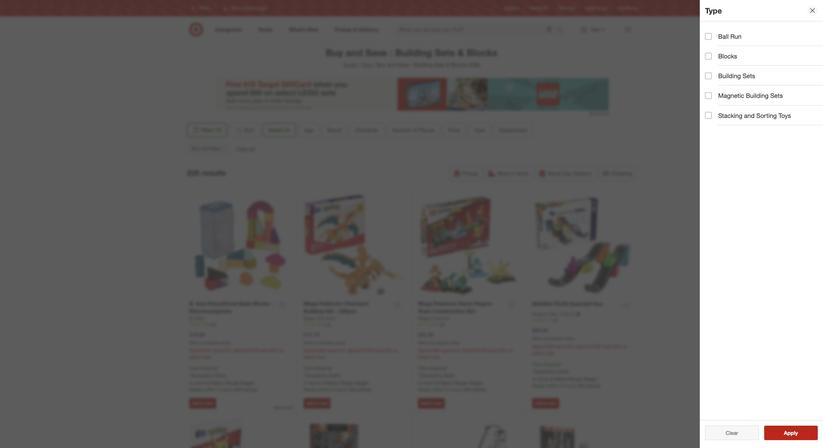 Task type: locate. For each thing, give the bounding box(es) containing it.
and left sorting
[[744, 112, 755, 119]]

0 horizontal spatial save
[[210, 146, 220, 151]]

purchased for $69.99
[[544, 336, 563, 341]]

toys right sorting
[[779, 112, 791, 119]]

$50
[[547, 344, 555, 349], [204, 348, 212, 353], [319, 348, 326, 353], [433, 348, 440, 353]]

type right price
[[474, 127, 485, 133]]

1 vertical spatial b.
[[189, 315, 193, 321]]

apply
[[784, 430, 798, 436]]

online
[[564, 336, 574, 341], [221, 340, 231, 345], [335, 340, 345, 345], [449, 340, 460, 345]]

to for $10.79
[[315, 401, 319, 406]]

0 horizontal spatial -
[[271, 300, 274, 307]]

spend down 249 link
[[234, 348, 247, 353]]

exclusions
[[534, 368, 556, 374], [191, 372, 213, 378], [305, 372, 327, 378], [420, 372, 442, 378]]

2 add to cart from the left
[[307, 401, 328, 406]]

0 horizontal spatial set
[[326, 308, 334, 314]]

249
[[210, 322, 216, 327]]

$10, inside $10.79 when purchased online spend $50 save $10, spend $100 save $25 on select toys
[[338, 348, 347, 353]]

store
[[517, 170, 529, 177]]

cart for $19.99
[[206, 401, 213, 406]]

1 horizontal spatial clear
[[726, 430, 738, 436]]

clear
[[236, 146, 248, 152], [726, 430, 738, 436]]

filter (1) button
[[187, 123, 227, 137]]

free shipping * * exclusions apply. in stock at  baton rouge siegen ready within 2 hours with pickup for $20.99
[[418, 366, 486, 393]]

$10, inside $69.99 when purchased online spend $50 save $10, spend $100 save $25 on select toys
[[567, 344, 575, 349]]

charizard
[[344, 300, 368, 307]]

1 horizontal spatial -
[[335, 308, 337, 314]]

on inside $69.99 when purchased online spend $50 save $10, spend $100 save $25 on select toys
[[622, 344, 627, 349]]

226
[[187, 168, 199, 177]]

save
[[556, 344, 565, 349], [603, 344, 612, 349], [213, 348, 222, 353], [260, 348, 269, 353], [327, 348, 337, 353], [374, 348, 383, 353], [442, 348, 451, 353], [488, 348, 498, 353]]

0 vertical spatial buy
[[326, 47, 343, 59]]

& down what can we help you find? suggestions appear below search box
[[458, 47, 464, 59]]

mega pokémon kanto region team construction set image
[[418, 195, 519, 296], [418, 195, 519, 296]]

2 mega construx from the left
[[418, 315, 450, 321]]

$100 down 248 link
[[363, 348, 373, 353]]

when down $20.99
[[418, 340, 428, 345]]

$100 inside $69.99 when purchased online spend $50 save $10, spend $100 save $25 on select toys
[[592, 344, 601, 349]]

pokémon up '222pcs'
[[319, 300, 342, 307]]

spend down $20.99
[[418, 348, 432, 353]]

$25 inside $69.99 when purchased online spend $50 save $10, spend $100 save $25 on select toys
[[613, 344, 621, 349]]

on for mega pokémon kanto region team construction set
[[508, 348, 513, 353]]

$50 down $20.99
[[433, 348, 440, 353]]

all
[[250, 146, 255, 152]]

$100 down 199 link
[[477, 348, 487, 353]]

add for $69.99
[[535, 401, 543, 406]]

free shipping * * exclusions apply. in stock at  baton rouge siegen ready within 2 hours with pickup for $10.79
[[304, 366, 372, 393]]

2 horizontal spatial buy
[[377, 61, 386, 68]]

set inside mega pokémon kanto region team construction set
[[467, 308, 475, 314]]

online inside $10.79 when purchased online spend $50 save $10, spend $100 save $25 on select toys
[[335, 340, 345, 345]]

construx for set
[[317, 315, 335, 321]]

$10, down 199 link
[[452, 348, 461, 353]]

2 (1) from the left
[[284, 127, 290, 133]]

mega
[[304, 300, 318, 307], [418, 300, 432, 307], [304, 315, 315, 321], [418, 315, 430, 321]]

$25 for magna-tiles downhill duo
[[613, 344, 621, 349]]

select down $20.99
[[418, 354, 430, 360]]

3 cart from the left
[[434, 401, 442, 406]]

b. for b. toys educational baby blocks - elemenosqueeze
[[189, 300, 194, 307]]

online down 49 link
[[564, 336, 574, 341]]

0 vertical spatial sponsored
[[589, 111, 609, 116]]

- inside mega pokémon charizard building set - 222pcs
[[335, 308, 337, 314]]

to for $19.99
[[201, 401, 205, 406]]

mega construx
[[304, 315, 335, 321], [418, 315, 450, 321]]

$50 inside $19.99 when purchased online spend $50 save $10, spend $100 save $25 on select toys
[[204, 348, 212, 353]]

circle
[[597, 6, 607, 11]]

construction
[[433, 308, 465, 314]]

toys
[[196, 300, 206, 307], [546, 350, 555, 356], [203, 354, 212, 360], [317, 354, 326, 360], [432, 354, 440, 360]]

toys right target link
[[362, 61, 372, 68]]

mega inside mega pokémon kanto region team construction set
[[418, 300, 432, 307]]

$100 for b. toys educational baby blocks - elemenosqueeze
[[248, 348, 258, 353]]

when inside $19.99 when purchased online spend $50 save $10, spend $100 save $25 on select toys
[[189, 340, 200, 345]]

add to cart button for $69.99
[[532, 398, 560, 409]]

(1) right filter
[[215, 127, 222, 133]]

stores
[[626, 6, 638, 11]]

magna-
[[532, 301, 554, 307]]

$25 inside $10.79 when purchased online spend $50 save $10, spend $100 save $25 on select toys
[[385, 348, 392, 353]]

mega construx for set
[[304, 315, 335, 321]]

1 horizontal spatial :
[[411, 61, 412, 68]]

$10, inside $20.99 when purchased online spend $50 save $10, spend $100 save $25 on select toys
[[452, 348, 461, 353]]

siegen for $20.99
[[469, 380, 483, 386]]

1 vertical spatial -
[[335, 308, 337, 314]]

sponsored
[[589, 111, 609, 116], [274, 405, 293, 410]]

at inside magna-tiles only at ¬
[[571, 311, 575, 317]]

1 (1) from the left
[[215, 127, 222, 133]]

spend
[[532, 344, 546, 349], [577, 344, 590, 349], [189, 348, 203, 353], [234, 348, 247, 353], [304, 348, 317, 353], [348, 348, 362, 353], [418, 348, 432, 353], [462, 348, 476, 353]]

brand
[[327, 127, 342, 133]]

4 add to cart from the left
[[535, 401, 557, 406]]

select down $10.79
[[304, 354, 316, 360]]

buy for buy and save : building sets & blocks target / toys / buy and save : building sets & blocks (226)
[[326, 47, 343, 59]]

$10, inside $19.99 when purchased online spend $50 save $10, spend $100 save $25 on select toys
[[224, 348, 232, 353]]

2 / from the left
[[374, 61, 376, 68]]

baton for $20.99
[[441, 380, 453, 386]]

toys for team
[[432, 354, 440, 360]]

exclusions apply. button for $10.79
[[305, 372, 341, 379]]

add to cart for $10.79
[[307, 401, 328, 406]]

stock for $10.79
[[309, 380, 320, 386]]

0 horizontal spatial toys
[[362, 61, 372, 68]]

2 construx from the left
[[431, 315, 450, 321]]

1 vertical spatial buy
[[377, 61, 386, 68]]

ready for $10.79
[[304, 387, 317, 393]]

cart for $69.99
[[549, 401, 557, 406]]

buy inside button
[[192, 146, 200, 151]]

add for $20.99
[[421, 401, 429, 406]]

baby
[[195, 315, 205, 321]]

1 horizontal spatial /
[[374, 61, 376, 68]]

2 b. from the top
[[189, 315, 193, 321]]

and inside the type dialog
[[744, 112, 755, 119]]

and
[[346, 47, 363, 59], [387, 61, 396, 68], [744, 112, 755, 119], [201, 146, 209, 151]]

online down 199 link
[[449, 340, 460, 345]]

$69.99 when purchased online spend $50 save $10, spend $100 save $25 on select toys
[[532, 327, 627, 356]]

$50 down $69.99
[[547, 344, 555, 349]]

0 horizontal spatial sponsored
[[274, 405, 293, 410]]

$10, down 49 link
[[567, 344, 575, 349]]

1 vertical spatial target
[[343, 61, 358, 68]]

purchased down $19.99
[[201, 340, 219, 345]]

1 vertical spatial type
[[474, 127, 485, 133]]

shipping button
[[599, 166, 636, 181]]

redcard
[[559, 6, 575, 11]]

add to cart button for $19.99
[[189, 398, 216, 409]]

mega construx up 248
[[304, 315, 335, 321]]

1 add to cart button from the left
[[189, 398, 216, 409]]

online inside $20.99 when purchased online spend $50 save $10, spend $100 save $25 on select toys
[[449, 340, 460, 345]]

0 vertical spatial -
[[271, 300, 274, 307]]

1 horizontal spatial save
[[365, 47, 387, 59]]

2 for $20.99
[[446, 387, 448, 393]]

*
[[560, 361, 562, 367], [217, 366, 219, 371], [332, 366, 333, 371], [446, 366, 448, 371], [532, 368, 534, 374], [189, 372, 191, 378], [304, 372, 305, 378], [418, 372, 420, 378]]

0 vertical spatial type
[[705, 6, 722, 15]]

1 set from the left
[[326, 308, 334, 314]]

registry
[[505, 6, 519, 11]]

0 horizontal spatial buy
[[192, 146, 200, 151]]

save down filter (1)
[[210, 146, 220, 151]]

1 to from the left
[[201, 401, 205, 406]]

character
[[355, 127, 379, 133]]

4 to from the left
[[544, 401, 548, 406]]

and down filter (1) "button"
[[201, 146, 209, 151]]

1 vertical spatial clear
[[726, 430, 738, 436]]

$100 for magna-tiles downhill duo
[[592, 344, 601, 349]]

magna-tiles downhill duo image
[[532, 195, 634, 297], [532, 195, 634, 297]]

purchased inside $20.99 when purchased online spend $50 save $10, spend $100 save $25 on select toys
[[429, 340, 448, 345]]

$50 inside $69.99 when purchased online spend $50 save $10, spend $100 save $25 on select toys
[[547, 344, 555, 349]]

ball run
[[718, 33, 742, 40]]

free for $69.99
[[532, 361, 542, 367]]

1 horizontal spatial mega construx link
[[418, 315, 450, 322]]

0 horizontal spatial clear
[[236, 146, 248, 152]]

target left circle
[[585, 6, 596, 11]]

- inside b. toys educational baby blocks - elemenosqueeze
[[271, 300, 274, 307]]

save up toys link
[[365, 47, 387, 59]]

toys down $20.99
[[432, 354, 440, 360]]

type inside dialog
[[705, 6, 722, 15]]

delivery
[[573, 170, 592, 177]]

2 cart from the left
[[320, 401, 328, 406]]

b. up b. baby
[[189, 300, 194, 307]]

online inside $19.99 when purchased online spend $50 save $10, spend $100 save $25 on select toys
[[221, 340, 231, 345]]

exclusions apply. button for $20.99
[[420, 372, 455, 379]]

educational
[[208, 300, 237, 307]]

spend down 248 link
[[348, 348, 362, 353]]

1 horizontal spatial mega construx
[[418, 315, 450, 321]]

online down 248 link
[[335, 340, 345, 345]]

brand button
[[322, 123, 347, 137]]

mega pokémon kanto region team construction set link
[[418, 300, 504, 315]]

find stores
[[618, 6, 638, 11]]

baton for $10.79
[[326, 380, 339, 386]]

1 horizontal spatial construx
[[431, 315, 450, 321]]

and for stacking and sorting toys
[[744, 112, 755, 119]]

when inside $10.79 when purchased online spend $50 save $10, spend $100 save $25 on select toys
[[304, 340, 314, 345]]

ready
[[532, 383, 546, 388], [189, 387, 202, 393], [304, 387, 317, 393], [418, 387, 431, 393]]

select inside $19.99 when purchased online spend $50 save $10, spend $100 save $25 on select toys
[[189, 354, 202, 360]]

1 horizontal spatial type
[[705, 6, 722, 15]]

pokémon inside mega pokémon kanto region team construction set
[[434, 300, 457, 307]]

filter (1)
[[201, 127, 222, 133]]

$25 for b. toys educational baby blocks - elemenosqueeze
[[270, 348, 278, 353]]

2 mega construx link from the left
[[418, 315, 450, 322]]

1 horizontal spatial toys
[[779, 112, 791, 119]]

building sets
[[718, 72, 755, 80]]

1 mega construx from the left
[[304, 315, 335, 321]]

add to cart button for $20.99
[[418, 398, 445, 409]]

0 horizontal spatial type
[[474, 127, 485, 133]]

online for $19.99
[[221, 340, 231, 345]]

to for $69.99
[[544, 401, 548, 406]]

mega construx up 199
[[418, 315, 450, 321]]

target left toys link
[[343, 61, 358, 68]]

exclusions for $20.99
[[420, 372, 442, 378]]

4 add to cart button from the left
[[532, 398, 560, 409]]

purchased inside $69.99 when purchased online spend $50 save $10, spend $100 save $25 on select toys
[[544, 336, 563, 341]]

construx for team
[[431, 315, 450, 321]]

when down $10.79
[[304, 340, 314, 345]]

- left '222pcs'
[[335, 308, 337, 314]]

/ left toys link
[[359, 61, 361, 68]]

online inside $69.99 when purchased online spend $50 save $10, spend $100 save $25 on select toys
[[564, 336, 574, 341]]

on inside $19.99 when purchased online spend $50 save $10, spend $100 save $25 on select toys
[[279, 348, 284, 353]]

purchased inside $10.79 when purchased online spend $50 save $10, spend $100 save $25 on select toys
[[315, 340, 334, 345]]

blocks right 'blocks' 'checkbox'
[[718, 52, 737, 60]]

and up target link
[[346, 47, 363, 59]]

blocks
[[467, 47, 497, 59], [718, 52, 737, 60], [451, 61, 467, 68], [253, 300, 270, 307]]

select for $19.99
[[189, 354, 202, 360]]

b. inside b. toys educational baby blocks - elemenosqueeze
[[189, 300, 194, 307]]

0 vertical spatial toys
[[362, 61, 372, 68]]

toys up elemenosqueeze
[[196, 300, 206, 307]]

toys inside $19.99 when purchased online spend $50 save $10, spend $100 save $25 on select toys
[[203, 354, 212, 360]]

Stacking and Sorting Toys checkbox
[[705, 112, 712, 119]]

add for $19.99
[[192, 401, 200, 406]]

cart
[[206, 401, 213, 406], [320, 401, 328, 406], [434, 401, 442, 406], [549, 401, 557, 406]]

department button
[[494, 123, 533, 137]]

2 to from the left
[[315, 401, 319, 406]]

deals
[[268, 127, 283, 133]]

1 cart from the left
[[206, 401, 213, 406]]

type
[[705, 6, 722, 15], [474, 127, 485, 133]]

purchased down $69.99
[[544, 336, 563, 341]]

weekly ad link
[[530, 5, 548, 11]]

0 horizontal spatial pokémon
[[319, 300, 342, 307]]

2 pokémon from the left
[[434, 300, 457, 307]]

with for $10.79
[[348, 387, 357, 393]]

pokémon for construction
[[434, 300, 457, 307]]

sets
[[435, 47, 455, 59], [434, 61, 445, 68], [743, 72, 755, 80], [771, 92, 783, 99]]

0 vertical spatial clear
[[236, 146, 248, 152]]

at
[[571, 311, 575, 317], [550, 376, 554, 382], [207, 380, 211, 386], [321, 380, 325, 386], [436, 380, 440, 386]]

when down $69.99
[[532, 336, 543, 341]]

-
[[271, 300, 274, 307], [335, 308, 337, 314]]

buy
[[326, 47, 343, 59], [377, 61, 386, 68], [192, 146, 200, 151]]

$10, for $20.99
[[452, 348, 461, 353]]

mega construx link up 199
[[418, 315, 450, 322]]

toys inside $10.79 when purchased online spend $50 save $10, spend $100 save $25 on select toys
[[317, 354, 326, 360]]

set up 248
[[326, 308, 334, 314]]

save for buy and save : building sets & blocks target / toys / buy and save : building sets & blocks (226)
[[365, 47, 387, 59]]

fao schwarz roller coaster building set 736pc image
[[418, 419, 519, 448], [418, 419, 519, 448]]

b.
[[189, 300, 194, 307], [189, 315, 193, 321]]

$100 for mega pokémon charizard building set - 222pcs
[[363, 348, 373, 353]]

age
[[304, 127, 314, 133]]

- right baby
[[271, 300, 274, 307]]

purchased down $20.99
[[429, 340, 448, 345]]

on
[[622, 344, 627, 349], [279, 348, 284, 353], [393, 348, 399, 353], [508, 348, 513, 353]]

b. toys educational baby blocks - elemenosqueeze image
[[189, 195, 291, 296], [189, 195, 291, 296]]

shop
[[497, 170, 510, 177]]

$50 down $10.79
[[319, 348, 326, 353]]

select down $19.99
[[189, 354, 202, 360]]

$100 inside $20.99 when purchased online spend $50 save $10, spend $100 save $25 on select toys
[[477, 348, 487, 353]]

248 link
[[304, 322, 405, 327]]

when for $10.79
[[304, 340, 314, 345]]

1 vertical spatial save
[[398, 61, 409, 68]]

apply. for $20.99
[[443, 372, 455, 378]]

Building Sets checkbox
[[705, 73, 712, 79]]

when inside $20.99 when purchased online spend $50 save $10, spend $100 save $25 on select toys
[[418, 340, 428, 345]]

siegen for $69.99
[[583, 376, 598, 382]]

Blocks checkbox
[[705, 53, 712, 59]]

rouge for $69.99
[[569, 376, 582, 382]]

baton for $69.99
[[555, 376, 567, 382]]

0 horizontal spatial (1)
[[215, 127, 222, 133]]

save up advertisement region
[[398, 61, 409, 68]]

mega pokémon build & show pikachu building set - 211pcs image
[[189, 419, 291, 448], [189, 419, 291, 448]]

on inside $10.79 when purchased online spend $50 save $10, spend $100 save $25 on select toys
[[393, 348, 399, 353]]

rouge
[[569, 376, 582, 382], [226, 380, 239, 386], [340, 380, 353, 386], [454, 380, 468, 386]]

2 add to cart button from the left
[[304, 398, 331, 409]]

1 horizontal spatial pokémon
[[434, 300, 457, 307]]

fao schwarz medieval princesses wooden castle building blocks set - 75pc image
[[532, 419, 634, 448], [532, 419, 634, 448]]

1 horizontal spatial set
[[467, 308, 475, 314]]

1 vertical spatial toys
[[779, 112, 791, 119]]

(1) for deals (1)
[[284, 127, 290, 133]]

clear inside button
[[236, 146, 248, 152]]

type up ball run option
[[705, 6, 722, 15]]

within for $69.99
[[547, 383, 559, 388]]

online for $10.79
[[335, 340, 345, 345]]

select inside $10.79 when purchased online spend $50 save $10, spend $100 save $25 on select toys
[[304, 354, 316, 360]]

4 cart from the left
[[549, 401, 557, 406]]

baby
[[239, 300, 252, 307]]

at for mega pokémon kanto region team construction set
[[436, 380, 440, 386]]

toys inside $69.99 when purchased online spend $50 save $10, spend $100 save $25 on select toys
[[546, 350, 555, 356]]

clear inside 'button'
[[726, 430, 738, 436]]

construx up 248
[[317, 315, 335, 321]]

(1) inside "button"
[[215, 127, 222, 133]]

when inside $69.99 when purchased online spend $50 save $10, spend $100 save $25 on select toys
[[532, 336, 543, 341]]

construx
[[317, 315, 335, 321], [431, 315, 450, 321]]

redcard link
[[559, 5, 575, 11]]

clear for clear
[[726, 430, 738, 436]]

3 to from the left
[[430, 401, 433, 406]]

& left (226)
[[446, 61, 450, 68]]

2 set from the left
[[467, 308, 475, 314]]

0 vertical spatial :
[[390, 47, 393, 59]]

$100 down 49 link
[[592, 344, 601, 349]]

on inside $20.99 when purchased online spend $50 save $10, spend $100 save $25 on select toys
[[508, 348, 513, 353]]

$100 down 249 link
[[248, 348, 258, 353]]

stock
[[537, 376, 549, 382], [194, 380, 206, 386], [309, 380, 320, 386], [423, 380, 434, 386]]

add to cart button for $10.79
[[304, 398, 331, 409]]

and for buy and save
[[201, 146, 209, 151]]

with
[[577, 383, 585, 388], [234, 387, 242, 393], [348, 387, 357, 393], [463, 387, 471, 393]]

/ right toys link
[[374, 61, 376, 68]]

3 add to cart button from the left
[[418, 398, 445, 409]]

b. left baby
[[189, 315, 193, 321]]

$100 inside $19.99 when purchased online spend $50 save $10, spend $100 save $25 on select toys
[[248, 348, 258, 353]]

add to cart for $20.99
[[421, 401, 442, 406]]

purchased inside $19.99 when purchased online spend $50 save $10, spend $100 save $25 on select toys
[[201, 340, 219, 345]]

0 vertical spatial save
[[365, 47, 387, 59]]

hours for $20.99
[[450, 387, 461, 393]]

:
[[390, 47, 393, 59], [411, 61, 412, 68]]

1 horizontal spatial (1)
[[284, 127, 290, 133]]

purchased for $20.99
[[429, 340, 448, 345]]

1 vertical spatial &
[[446, 61, 450, 68]]

0 vertical spatial b.
[[189, 300, 194, 307]]

shipping
[[543, 361, 560, 367], [200, 366, 217, 371], [314, 366, 332, 371], [428, 366, 446, 371]]

select inside $20.99 when purchased online spend $50 save $10, spend $100 save $25 on select toys
[[418, 354, 430, 360]]

building inside mega pokémon charizard building set - 222pcs
[[304, 308, 324, 314]]

0 horizontal spatial construx
[[317, 315, 335, 321]]

on for mega pokémon charizard building set - 222pcs
[[393, 348, 399, 353]]

toys down $69.99
[[546, 350, 555, 356]]

3 add to cart from the left
[[421, 401, 442, 406]]

character button
[[350, 123, 384, 137]]

stacking
[[718, 112, 743, 119]]

0 vertical spatial &
[[458, 47, 464, 59]]

1 construx from the left
[[317, 315, 335, 321]]

1 b. from the top
[[189, 300, 194, 307]]

age button
[[299, 123, 319, 137]]

kanto
[[458, 300, 473, 307]]

$100
[[592, 344, 601, 349], [248, 348, 258, 353], [363, 348, 373, 353], [477, 348, 487, 353]]

pokémon up construction
[[434, 300, 457, 307]]

1 horizontal spatial buy
[[326, 47, 343, 59]]

apply. for $10.79
[[329, 372, 341, 378]]

pickup for $10.79
[[358, 387, 372, 393]]

mega pokémon kanto region team construction set
[[418, 300, 492, 314]]

spend down $69.99
[[532, 344, 546, 349]]

add to cart for $69.99
[[535, 401, 557, 406]]

add
[[192, 401, 200, 406], [307, 401, 314, 406], [421, 401, 429, 406], [535, 401, 543, 406]]

exclusions for $69.99
[[534, 368, 556, 374]]

1 vertical spatial :
[[411, 61, 412, 68]]

2 vertical spatial save
[[210, 146, 220, 151]]

toys down $19.99
[[203, 354, 212, 360]]

$10, down 248 link
[[338, 348, 347, 353]]

$25 inside $20.99 when purchased online spend $50 save $10, spend $100 save $25 on select toys
[[499, 348, 506, 353]]

deals (1)
[[268, 127, 290, 133]]

2 vertical spatial buy
[[192, 146, 200, 151]]

mega inside mega pokémon charizard building set - 222pcs
[[304, 300, 318, 307]]

0 vertical spatial target
[[585, 6, 596, 11]]

2 add from the left
[[307, 401, 314, 406]]

select inside $69.99 when purchased online spend $50 save $10, spend $100 save $25 on select toys
[[532, 350, 545, 356]]

mega construx link up 248
[[304, 315, 335, 322]]

toys inside $20.99 when purchased online spend $50 save $10, spend $100 save $25 on select toys
[[432, 354, 440, 360]]

price
[[448, 127, 460, 133]]

purchased down $10.79
[[315, 340, 334, 345]]

$10, down 249 link
[[224, 348, 232, 353]]

add to cart button
[[189, 398, 216, 409], [304, 398, 331, 409], [418, 398, 445, 409], [532, 398, 560, 409]]

$50 down $19.99
[[204, 348, 212, 353]]

toys down $10.79
[[317, 354, 326, 360]]

0 horizontal spatial target
[[343, 61, 358, 68]]

$50 inside $10.79 when purchased online spend $50 save $10, spend $100 save $25 on select toys
[[319, 348, 326, 353]]

set down kanto
[[467, 308, 475, 314]]

save inside button
[[210, 146, 220, 151]]

add for $10.79
[[307, 401, 314, 406]]

1 pokémon from the left
[[319, 300, 342, 307]]

add to cart
[[192, 401, 213, 406], [307, 401, 328, 406], [421, 401, 442, 406], [535, 401, 557, 406]]

construx up 199
[[431, 315, 450, 321]]

target inside buy and save : building sets & blocks target / toys / buy and save : building sets & blocks (226)
[[343, 61, 358, 68]]

4 add from the left
[[535, 401, 543, 406]]

on for magna-tiles downhill duo
[[622, 344, 627, 349]]

pokémon inside mega pokémon charizard building set - 222pcs
[[319, 300, 342, 307]]

blocks right baby
[[253, 300, 270, 307]]

mega pokémon charizard building set - 222pcs image
[[304, 195, 405, 296], [304, 195, 405, 296]]

249 link
[[189, 322, 291, 327]]

fao schwarz magnetic tile set 40pc image
[[304, 419, 405, 448], [304, 419, 405, 448]]

0 horizontal spatial :
[[390, 47, 393, 59]]

shop in store
[[497, 170, 529, 177]]

$50 for $20.99
[[433, 348, 440, 353]]

blocks inside the type dialog
[[718, 52, 737, 60]]

online down 249 link
[[221, 340, 231, 345]]

$50 for $19.99
[[204, 348, 212, 353]]

$50 inside $20.99 when purchased online spend $50 save $10, spend $100 save $25 on select toys
[[433, 348, 440, 353]]

select down $69.99
[[532, 350, 545, 356]]

type dialog
[[700, 0, 823, 448]]

set inside mega pokémon charizard building set - 222pcs
[[326, 308, 334, 314]]

3 add from the left
[[421, 401, 429, 406]]

$25 inside $19.99 when purchased online spend $50 save $10, spend $100 save $25 on select toys
[[270, 348, 278, 353]]

1 add from the left
[[192, 401, 200, 406]]

$100 inside $10.79 when purchased online spend $50 save $10, spend $100 save $25 on select toys
[[363, 348, 373, 353]]

when down $19.99
[[189, 340, 200, 345]]

1 mega construx link from the left
[[304, 315, 335, 322]]

0 horizontal spatial mega construx link
[[304, 315, 335, 322]]

0 horizontal spatial mega construx
[[304, 315, 335, 321]]

0 horizontal spatial /
[[359, 61, 361, 68]]

(1) right deals
[[284, 127, 290, 133]]

with for $69.99
[[577, 383, 585, 388]]

and inside button
[[201, 146, 209, 151]]

toys inside buy and save : building sets & blocks target / toys / buy and save : building sets & blocks (226)
[[362, 61, 372, 68]]

1 add to cart from the left
[[192, 401, 213, 406]]



Task type: describe. For each thing, give the bounding box(es) containing it.
within for $10.79
[[318, 387, 330, 393]]

ad
[[544, 6, 548, 11]]

49 link
[[532, 317, 634, 323]]

- for blocks
[[271, 300, 274, 307]]

within for $20.99
[[432, 387, 445, 393]]

248
[[324, 322, 331, 327]]

$20.99
[[418, 332, 434, 338]]

pickup for $20.99
[[472, 387, 486, 393]]

What can we help you find? suggestions appear below search field
[[395, 22, 559, 37]]

in
[[511, 170, 515, 177]]

cart for $10.79
[[320, 401, 328, 406]]

shipping
[[611, 170, 632, 177]]

toys for set
[[317, 354, 326, 360]]

shipping for $20.99
[[428, 366, 446, 371]]

(1) for filter (1)
[[215, 127, 222, 133]]

exclusions apply. button for $69.99
[[534, 368, 570, 375]]

free for $20.99
[[418, 366, 427, 371]]

select for $20.99
[[418, 354, 430, 360]]

same day delivery button
[[536, 166, 597, 181]]

$10, for $10.79
[[338, 348, 347, 353]]

b. for b. baby
[[189, 315, 193, 321]]

with for $20.99
[[463, 387, 471, 393]]

(226)
[[468, 61, 480, 68]]

search button
[[554, 22, 570, 38]]

day
[[563, 170, 572, 177]]

find stores link
[[618, 5, 638, 11]]

magna-tiles only at ¬
[[532, 311, 581, 317]]

in for $69.99
[[532, 376, 536, 382]]

shop in store button
[[485, 166, 533, 181]]

blocks left (226)
[[451, 61, 467, 68]]

save for buy and save
[[210, 146, 220, 151]]

222pcs
[[339, 308, 357, 314]]

spend down $19.99
[[189, 348, 203, 353]]

select for $10.79
[[304, 354, 316, 360]]

apply. for $69.99
[[557, 368, 570, 374]]

$10, for $19.99
[[224, 348, 232, 353]]

pickup button
[[450, 166, 483, 181]]

select for $69.99
[[532, 350, 545, 356]]

exclusions for $10.79
[[305, 372, 327, 378]]

sorting
[[757, 112, 777, 119]]

run
[[731, 33, 742, 40]]

magnetic
[[718, 92, 744, 99]]

ball
[[718, 33, 729, 40]]

siegen for $10.79
[[355, 380, 369, 386]]

online for $69.99
[[564, 336, 574, 341]]

mega pokémon charizard building set - 222pcs
[[304, 300, 368, 314]]

add to cart for $19.99
[[192, 401, 213, 406]]

buy for buy and save
[[192, 146, 200, 151]]

and for buy and save : building sets & blocks target / toys / buy and save : building sets & blocks (226)
[[346, 47, 363, 59]]

pickup
[[462, 170, 478, 177]]

toys inside the type dialog
[[779, 112, 791, 119]]

price button
[[443, 123, 466, 137]]

buy and save : building sets & blocks target / toys / buy and save : building sets & blocks (226)
[[326, 47, 497, 68]]

toys for blocks
[[203, 354, 212, 360]]

pickup for $69.99
[[587, 383, 601, 388]]

search
[[554, 27, 570, 33]]

tiles
[[548, 311, 557, 317]]

cart for $20.99
[[434, 401, 442, 406]]

spend down $10.79
[[304, 348, 317, 353]]

department
[[499, 127, 527, 133]]

sort
[[244, 127, 254, 133]]

$25 for mega pokémon charizard building set - 222pcs
[[385, 348, 392, 353]]

toys inside b. toys educational baby blocks - elemenosqueeze
[[196, 300, 206, 307]]

$20.99 when purchased online spend $50 save $10, spend $100 save $25 on select toys
[[418, 332, 513, 360]]

rouge for $20.99
[[454, 380, 468, 386]]

when for $19.99
[[189, 340, 200, 345]]

1 / from the left
[[359, 61, 361, 68]]

mega pokémon charizard building set - 222pcs link
[[304, 300, 389, 315]]

type button
[[469, 123, 491, 137]]

2 for $69.99
[[560, 383, 563, 388]]

blocks inside b. toys educational baby blocks - elemenosqueeze
[[253, 300, 270, 307]]

b. baby
[[189, 315, 205, 321]]

and right toys link
[[387, 61, 396, 68]]

$69.99
[[532, 327, 548, 334]]

b. baby link
[[189, 315, 205, 322]]

199 link
[[418, 322, 519, 327]]

clear all button
[[236, 145, 255, 153]]

at for magna-tiles downhill duo
[[550, 376, 554, 382]]

ready for $20.99
[[418, 387, 431, 393]]

of
[[413, 127, 417, 133]]

0 horizontal spatial &
[[446, 61, 450, 68]]

199
[[438, 322, 445, 327]]

Ball Run checkbox
[[705, 33, 712, 40]]

mega construx link for set
[[304, 315, 335, 322]]

target link
[[343, 61, 358, 68]]

free for $10.79
[[304, 366, 313, 371]]

number
[[392, 127, 411, 133]]

magnetic building sets
[[718, 92, 783, 99]]

tiles
[[554, 301, 569, 307]]

- for set
[[335, 308, 337, 314]]

$25 for mega pokémon kanto region team construction set
[[499, 348, 506, 353]]

¬
[[576, 311, 581, 317]]

1 vertical spatial sponsored
[[274, 405, 293, 410]]

weekly
[[530, 6, 542, 11]]

same
[[548, 170, 561, 177]]

magna-tiles downhill duo
[[532, 301, 603, 307]]

shipping for $69.99
[[543, 361, 560, 367]]

pieces
[[419, 127, 435, 133]]

purchased for $19.99
[[201, 340, 219, 345]]

Magnetic Building Sets checkbox
[[705, 92, 712, 99]]

in for $10.79
[[304, 380, 307, 386]]

spend down 49 link
[[577, 344, 590, 349]]

mega construx for team
[[418, 315, 450, 321]]

advertisement region
[[214, 78, 609, 111]]

magna-
[[532, 311, 548, 317]]

b. toys educational baby blocks - elemenosqueeze link
[[189, 300, 275, 315]]

number of pieces
[[392, 127, 435, 133]]

$19.99 when purchased online spend $50 save $10, spend $100 save $25 on select toys
[[189, 332, 284, 360]]

1 horizontal spatial target
[[585, 6, 596, 11]]

ready for $69.99
[[532, 383, 546, 388]]

registry link
[[505, 5, 519, 11]]

type inside button
[[474, 127, 485, 133]]

find
[[618, 6, 625, 11]]

226 results
[[187, 168, 226, 177]]

downhill
[[570, 301, 592, 307]]

sort button
[[229, 123, 260, 137]]

results
[[202, 168, 226, 177]]

target circle link
[[585, 5, 607, 11]]

1 horizontal spatial sponsored
[[589, 111, 609, 116]]

purchased for $10.79
[[315, 340, 334, 345]]

target circle
[[585, 6, 607, 11]]

$19.99
[[189, 332, 205, 338]]

region
[[475, 300, 492, 307]]

49
[[553, 318, 557, 323]]

2 for $10.79
[[331, 387, 334, 393]]

stacking and sorting toys
[[718, 112, 791, 119]]

only
[[560, 311, 570, 317]]

2 horizontal spatial save
[[398, 61, 409, 68]]

filter
[[201, 127, 214, 133]]

stock for $20.99
[[423, 380, 434, 386]]

elemenosqueeze
[[189, 308, 232, 314]]

same day delivery
[[548, 170, 592, 177]]

hours for $69.99
[[564, 383, 576, 388]]

buy and save button
[[187, 141, 232, 156]]

hours for $10.79
[[335, 387, 347, 393]]

when for $69.99
[[532, 336, 543, 341]]

clear for clear all
[[236, 146, 248, 152]]

in for $20.99
[[418, 380, 422, 386]]

number of pieces button
[[387, 123, 440, 137]]

magna-tiles link
[[532, 311, 559, 317]]

spend down 199 link
[[462, 348, 476, 353]]

1 horizontal spatial &
[[458, 47, 464, 59]]

$10, for $69.99
[[567, 344, 575, 349]]

on for b. toys educational baby blocks - elemenosqueeze
[[279, 348, 284, 353]]

at for mega pokémon charizard building set - 222pcs
[[321, 380, 325, 386]]

buy and save
[[192, 146, 220, 151]]

rouge for $10.79
[[340, 380, 353, 386]]

$50 for $10.79
[[319, 348, 326, 353]]

magna-tiles downhill duo link
[[532, 300, 603, 308]]

$100 for mega pokémon kanto region team construction set
[[477, 348, 487, 353]]

to for $20.99
[[430, 401, 433, 406]]

team
[[418, 308, 431, 314]]

blocks up (226)
[[467, 47, 497, 59]]



Task type: vqa. For each thing, say whether or not it's contained in the screenshot.
Crew
no



